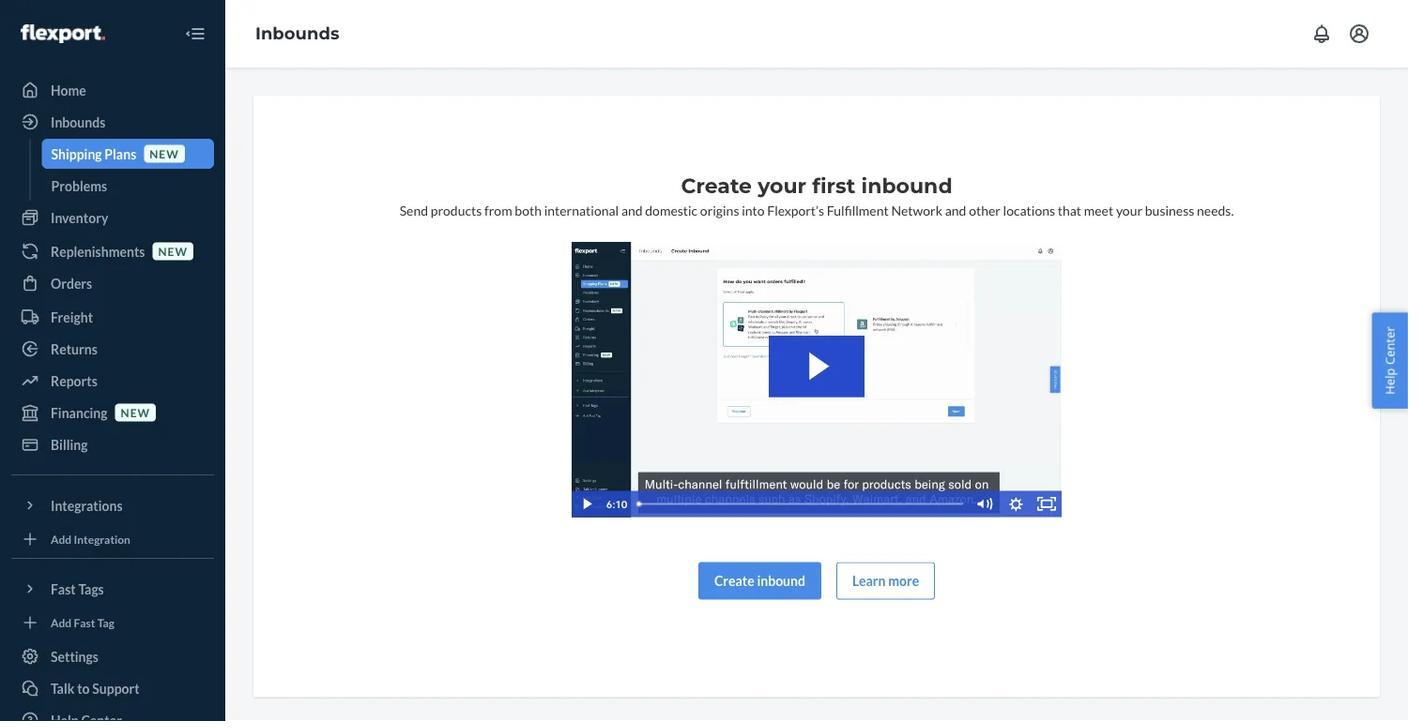 Task type: vqa. For each thing, say whether or not it's contained in the screenshot.
DTC Fulfillment
no



Task type: locate. For each thing, give the bounding box(es) containing it.
1 add from the top
[[51, 533, 72, 546]]

video element
[[572, 242, 1062, 518]]

center
[[1381, 327, 1398, 365]]

0 horizontal spatial inbound
[[757, 574, 806, 590]]

0 horizontal spatial your
[[758, 173, 807, 199]]

0 vertical spatial your
[[758, 173, 807, 199]]

and left domestic
[[621, 202, 643, 218]]

inbound up the network
[[861, 173, 953, 199]]

1 horizontal spatial your
[[1116, 202, 1143, 218]]

domestic
[[645, 202, 698, 218]]

1 vertical spatial new
[[158, 245, 188, 258]]

freight
[[51, 309, 93, 325]]

create inbound
[[714, 574, 806, 590]]

and left the other
[[945, 202, 966, 218]]

2 vertical spatial new
[[121, 406, 150, 420]]

billing link
[[11, 430, 214, 460]]

create inside create your first inbound send products from both international and domestic origins into flexport's fulfillment network and other locations that meet your business needs.
[[681, 173, 752, 199]]

inbound
[[861, 173, 953, 199], [757, 574, 806, 590]]

that
[[1058, 202, 1082, 218]]

talk to support
[[51, 681, 140, 697]]

international
[[544, 202, 619, 218]]

inventory link
[[11, 203, 214, 233]]

2 and from the left
[[945, 202, 966, 218]]

add integration
[[51, 533, 130, 546]]

1 vertical spatial inbounds
[[51, 114, 105, 130]]

new for shipping plans
[[150, 147, 179, 160]]

1 horizontal spatial and
[[945, 202, 966, 218]]

support
[[92, 681, 140, 697]]

talk
[[51, 681, 75, 697]]

0 vertical spatial inbound
[[861, 173, 953, 199]]

new for replenishments
[[158, 245, 188, 258]]

new down reports link
[[121, 406, 150, 420]]

first
[[812, 173, 856, 199]]

reports link
[[11, 366, 214, 396]]

2 add from the top
[[51, 616, 72, 630]]

add
[[51, 533, 72, 546], [51, 616, 72, 630]]

1 vertical spatial inbound
[[757, 574, 806, 590]]

create for your
[[681, 173, 752, 199]]

inbound inside 'button'
[[757, 574, 806, 590]]

0 vertical spatial fast
[[51, 582, 76, 598]]

inventory
[[51, 210, 108, 226]]

talk to support button
[[11, 674, 214, 704]]

inbounds
[[255, 23, 339, 44], [51, 114, 105, 130]]

fast left tag
[[74, 616, 95, 630]]

new
[[150, 147, 179, 160], [158, 245, 188, 258], [121, 406, 150, 420]]

add left 'integration'
[[51, 533, 72, 546]]

business
[[1145, 202, 1195, 218]]

1 vertical spatial fast
[[74, 616, 95, 630]]

0 vertical spatial inbounds link
[[255, 23, 339, 44]]

problems
[[51, 178, 107, 194]]

flexport logo image
[[21, 24, 105, 43]]

integrations
[[51, 498, 123, 514]]

1 vertical spatial inbounds link
[[11, 107, 214, 137]]

flexport's
[[767, 202, 824, 218]]

new right plans
[[150, 147, 179, 160]]

add for add fast tag
[[51, 616, 72, 630]]

video thumbnail image
[[572, 242, 1062, 518], [572, 242, 1062, 518]]

0 vertical spatial add
[[51, 533, 72, 546]]

1 horizontal spatial inbound
[[861, 173, 953, 199]]

create
[[681, 173, 752, 199], [714, 574, 755, 590]]

fast
[[51, 582, 76, 598], [74, 616, 95, 630]]

1 vertical spatial add
[[51, 616, 72, 630]]

orders link
[[11, 269, 214, 299]]

inbound left the learn
[[757, 574, 806, 590]]

fast tags button
[[11, 575, 214, 605]]

create inside 'button'
[[714, 574, 755, 590]]

0 vertical spatial create
[[681, 173, 752, 199]]

your
[[758, 173, 807, 199], [1116, 202, 1143, 218]]

add up settings
[[51, 616, 72, 630]]

add for add integration
[[51, 533, 72, 546]]

0 horizontal spatial inbounds
[[51, 114, 105, 130]]

other
[[969, 202, 1001, 218]]

your right 'meet'
[[1116, 202, 1143, 218]]

inbound inside create your first inbound send products from both international and domestic origins into flexport's fulfillment network and other locations that meet your business needs.
[[861, 173, 953, 199]]

to
[[77, 681, 90, 697]]

fulfillment
[[827, 202, 889, 218]]

inbounds link
[[255, 23, 339, 44], [11, 107, 214, 137]]

create your first inbound send products from both international and domestic origins into flexport's fulfillment network and other locations that meet your business needs.
[[400, 173, 1234, 218]]

close navigation image
[[184, 23, 207, 45]]

network
[[891, 202, 943, 218]]

shipping
[[51, 146, 102, 162]]

send
[[400, 202, 428, 218]]

new up orders link
[[158, 245, 188, 258]]

and
[[621, 202, 643, 218], [945, 202, 966, 218]]

0 horizontal spatial and
[[621, 202, 643, 218]]

0 vertical spatial new
[[150, 147, 179, 160]]

1 horizontal spatial inbounds
[[255, 23, 339, 44]]

learn
[[852, 574, 886, 590]]

fast left tags
[[51, 582, 76, 598]]

locations
[[1003, 202, 1055, 218]]

integrations button
[[11, 491, 214, 521]]

1 vertical spatial create
[[714, 574, 755, 590]]

integration
[[74, 533, 130, 546]]

origins
[[700, 202, 739, 218]]

your up flexport's on the top right
[[758, 173, 807, 199]]

tags
[[78, 582, 104, 598]]

returns
[[51, 341, 97, 357]]



Task type: describe. For each thing, give the bounding box(es) containing it.
add integration link
[[11, 529, 214, 551]]

orders
[[51, 276, 92, 292]]

open notifications image
[[1311, 23, 1333, 45]]

help center
[[1381, 327, 1398, 395]]

home link
[[11, 75, 214, 105]]

products
[[431, 202, 482, 218]]

add fast tag link
[[11, 612, 214, 635]]

returns link
[[11, 334, 214, 364]]

replenishments
[[51, 244, 145, 260]]

0 horizontal spatial inbounds link
[[11, 107, 214, 137]]

meet
[[1084, 202, 1114, 218]]

needs.
[[1197, 202, 1234, 218]]

home
[[51, 82, 86, 98]]

1 vertical spatial your
[[1116, 202, 1143, 218]]

into
[[742, 202, 765, 218]]

help
[[1381, 369, 1398, 395]]

reports
[[51, 373, 97, 389]]

1 horizontal spatial inbounds link
[[255, 23, 339, 44]]

help center button
[[1372, 313, 1408, 409]]

billing
[[51, 437, 88, 453]]

from
[[484, 202, 512, 218]]

problems link
[[42, 171, 214, 201]]

plans
[[104, 146, 136, 162]]

freight link
[[11, 302, 214, 332]]

fast inside dropdown button
[[51, 582, 76, 598]]

learn more
[[852, 574, 919, 590]]

new for financing
[[121, 406, 150, 420]]

shipping plans
[[51, 146, 136, 162]]

fast tags
[[51, 582, 104, 598]]

settings link
[[11, 642, 214, 672]]

add fast tag
[[51, 616, 114, 630]]

both
[[515, 202, 542, 218]]

create inbound button
[[698, 563, 821, 601]]

1 and from the left
[[621, 202, 643, 218]]

settings
[[51, 649, 99, 665]]

learn more button
[[837, 563, 935, 601]]

0 vertical spatial inbounds
[[255, 23, 339, 44]]

tag
[[97, 616, 114, 630]]

open account menu image
[[1348, 23, 1371, 45]]

create for inbound
[[714, 574, 755, 590]]

financing
[[51, 405, 108, 421]]

more
[[888, 574, 919, 590]]



